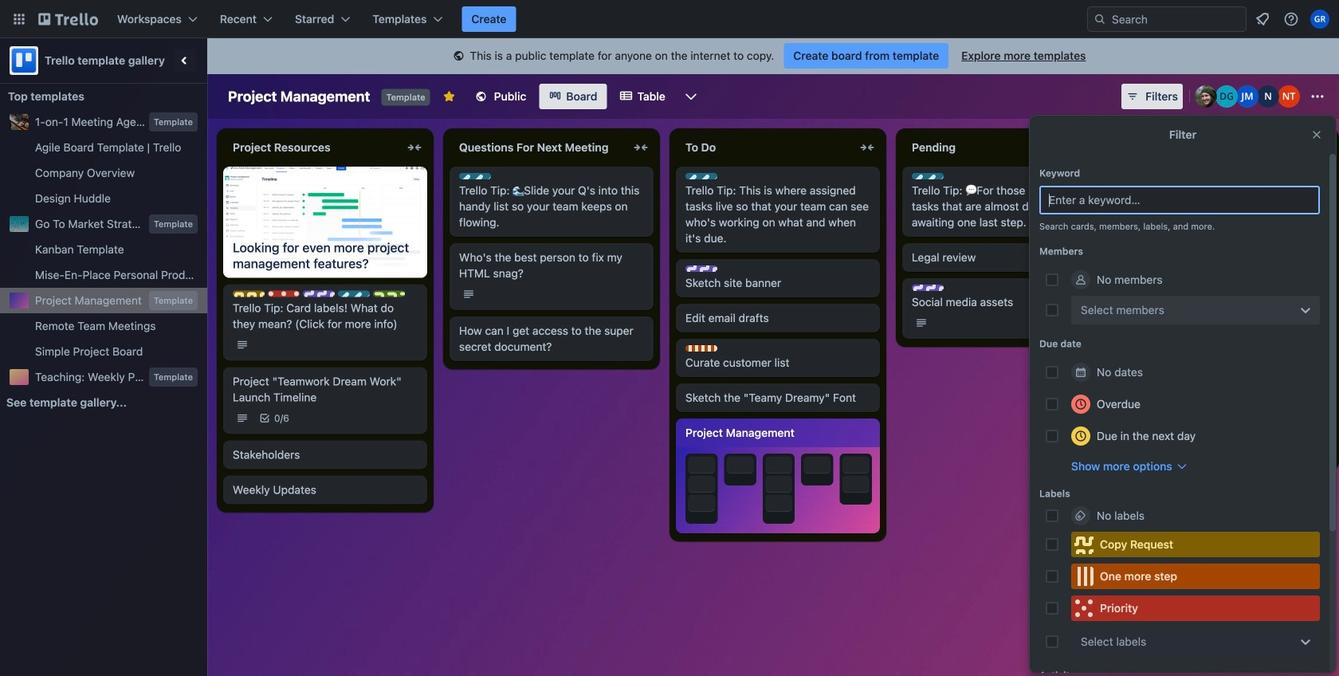 Task type: locate. For each thing, give the bounding box(es) containing it.
1 vertical spatial color: red, title: "priority" element
[[1072, 596, 1321, 621]]

collapse list image
[[632, 138, 651, 157], [1311, 138, 1330, 157]]

1 horizontal spatial collapse list image
[[858, 138, 877, 157]]

nicole tang (nicoletang31) image
[[1278, 85, 1301, 108]]

0 vertical spatial color: red, title: "priority" element
[[268, 291, 300, 297]]

color: purple, title: "design team" element
[[686, 266, 718, 272], [912, 285, 944, 291], [303, 291, 335, 297]]

color: yellow, title: "copy request" element
[[233, 291, 265, 297], [1072, 532, 1321, 557]]

0 horizontal spatial collapse list image
[[405, 138, 424, 157]]

collapse list image
[[405, 138, 424, 157], [858, 138, 877, 157]]

1 vertical spatial color: yellow, title: "copy request" element
[[1072, 532, 1321, 557]]

0 vertical spatial color: yellow, title: "copy request" element
[[233, 291, 265, 297]]

search image
[[1094, 13, 1107, 26]]

1 horizontal spatial color: purple, title: "design team" element
[[686, 266, 718, 272]]

1 horizontal spatial collapse list image
[[1311, 138, 1330, 157]]

sm image
[[451, 49, 467, 65]]

0 vertical spatial color: orange, title: "one more step" element
[[686, 345, 718, 352]]

Board name text field
[[220, 84, 378, 109]]

0 horizontal spatial color: yellow, title: "copy request" element
[[233, 291, 265, 297]]

workspace navigation collapse icon image
[[174, 49, 196, 72]]

greg robinson (gregrobinson96) image
[[1311, 10, 1330, 29]]

None text field
[[223, 135, 402, 160], [676, 135, 855, 160], [223, 135, 402, 160], [676, 135, 855, 160]]

star or unstar board image
[[443, 90, 456, 103]]

2 vertical spatial color: orange, title: "one more step" element
[[1072, 564, 1321, 589]]

1 horizontal spatial color: yellow, title: "copy request" element
[[1072, 532, 1321, 557]]

0 horizontal spatial collapse list image
[[632, 138, 651, 157]]

color: orange, title: "one more step" element
[[686, 345, 718, 352], [1139, 396, 1171, 403], [1072, 564, 1321, 589]]

color: sky, title: "trello tip" element
[[459, 173, 491, 179], [686, 173, 718, 179], [912, 173, 944, 179], [338, 291, 370, 297], [1139, 297, 1171, 304]]

back to home image
[[38, 6, 98, 32]]

jordan mirchev (jordan_mirchev) image
[[1237, 85, 1259, 108]]

color: red, title: "priority" element
[[268, 291, 300, 297], [1072, 596, 1321, 621]]

open information menu image
[[1284, 11, 1300, 27]]

None text field
[[450, 135, 628, 160], [903, 135, 1081, 160], [450, 135, 628, 160], [903, 135, 1081, 160]]

color: lime, title: "halp" element
[[373, 291, 405, 297]]

1 vertical spatial color: orange, title: "one more step" element
[[1139, 396, 1171, 403]]

0 horizontal spatial color: purple, title: "design team" element
[[303, 291, 335, 297]]



Task type: describe. For each thing, give the bounding box(es) containing it.
1 collapse list image from the left
[[405, 138, 424, 157]]

0 notifications image
[[1254, 10, 1273, 29]]

1 collapse list image from the left
[[632, 138, 651, 157]]

0 horizontal spatial color: red, title: "priority" element
[[268, 291, 300, 297]]

trello logo image
[[10, 46, 38, 75]]

show menu image
[[1310, 89, 1326, 104]]

Search field
[[1107, 8, 1246, 30]]

2 horizontal spatial color: purple, title: "design team" element
[[912, 285, 944, 291]]

primary element
[[0, 0, 1340, 38]]

customize views image
[[683, 89, 699, 104]]

close popover image
[[1311, 128, 1324, 141]]

2 collapse list image from the left
[[858, 138, 877, 157]]

devan goldstein (devangoldstein2) image
[[1216, 85, 1238, 108]]

2 collapse list image from the left
[[1311, 138, 1330, 157]]

Enter a keyword… text field
[[1040, 186, 1321, 215]]

caity (caity) image
[[1195, 85, 1218, 108]]

nic (nicoletollefson1) image
[[1258, 85, 1280, 108]]

1 horizontal spatial color: red, title: "priority" element
[[1072, 596, 1321, 621]]



Task type: vqa. For each thing, say whether or not it's contained in the screenshot.
Create from template… icon
no



